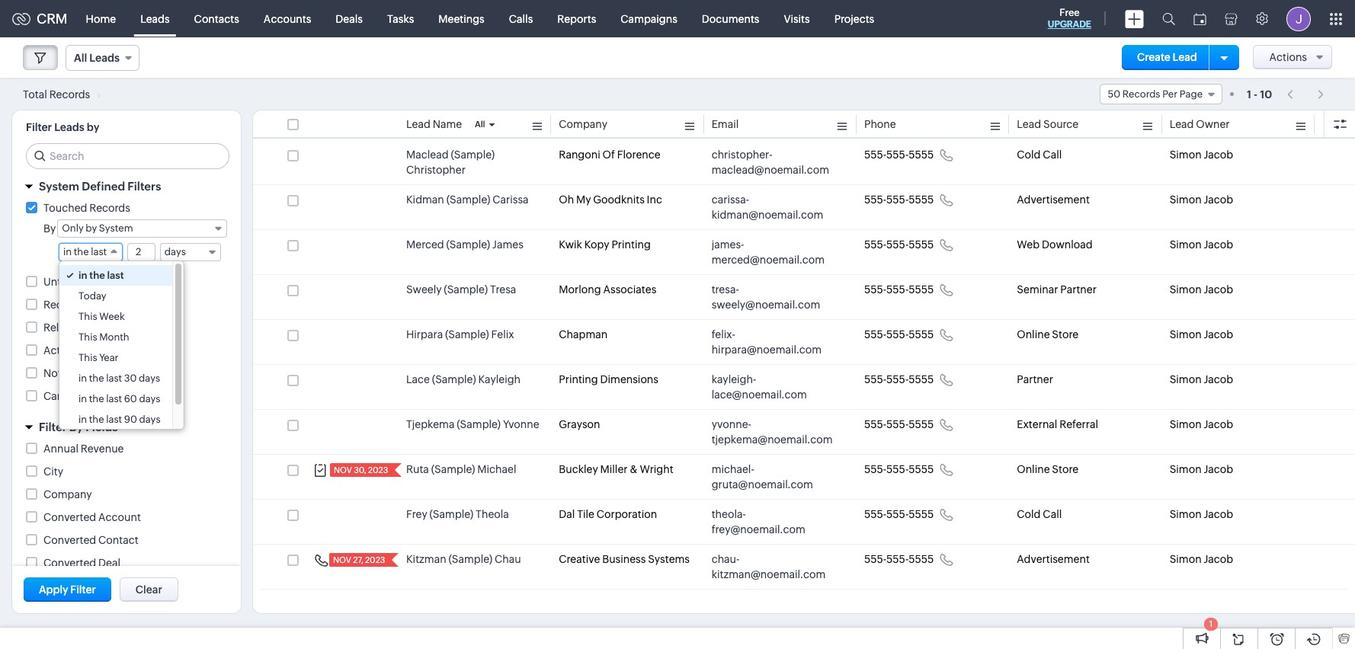 Task type: describe. For each thing, give the bounding box(es) containing it.
0 horizontal spatial printing
[[559, 374, 598, 386]]

10 simon from the top
[[1170, 553, 1202, 566]]

1 horizontal spatial leads
[[140, 13, 170, 25]]

buckley miller & wright
[[559, 464, 674, 476]]

sweely (sample) tresa
[[406, 284, 516, 296]]

records for untouched
[[101, 276, 142, 288]]

tjepkema
[[406, 419, 455, 431]]

(sample) for theola
[[430, 508, 474, 521]]

source
[[1044, 118, 1079, 130]]

lead for lead name
[[406, 118, 431, 130]]

today option
[[59, 286, 172, 306]]

0 horizontal spatial action
[[81, 299, 114, 311]]

crm link
[[12, 11, 68, 27]]

total
[[23, 88, 47, 100]]

the for 30
[[89, 373, 104, 384]]

all
[[475, 120, 485, 129]]

nov for kitzman
[[333, 556, 351, 565]]

simon for james- merced@noemail.com
[[1170, 239, 1202, 251]]

converted for converted deal
[[43, 557, 96, 569]]

chau-
[[712, 553, 740, 566]]

list box containing in the last
[[59, 261, 183, 430]]

simon for christopher- maclead@noemail.com
[[1170, 149, 1202, 161]]

records for total
[[49, 88, 90, 100]]

web download
[[1017, 239, 1093, 251]]

record action
[[43, 299, 114, 311]]

row group containing maclead (sample) christopher
[[253, 140, 1355, 590]]

annual revenue
[[43, 443, 124, 455]]

search element
[[1153, 0, 1185, 37]]

10 555-555-5555 from the top
[[865, 553, 934, 566]]

1 horizontal spatial printing
[[612, 239, 651, 251]]

system defined filters
[[39, 180, 161, 193]]

5555 for tresa- sweely@noemail.com
[[909, 284, 934, 296]]

2 store from the top
[[1052, 464, 1079, 476]]

simon jacob for tresa- sweely@noemail.com
[[1170, 284, 1234, 296]]

merced (sample) james link
[[406, 237, 524, 252]]

untouched
[[43, 276, 99, 288]]

the for 90
[[89, 414, 104, 425]]

in the last 90 days option
[[59, 409, 172, 430]]

business
[[602, 553, 646, 566]]

the for 60
[[89, 393, 104, 405]]

nov 30, 2023
[[334, 466, 388, 475]]

Search text field
[[27, 144, 229, 168]]

filter inside apply filter button
[[70, 584, 96, 596]]

james-
[[712, 239, 744, 251]]

last for 60
[[106, 393, 122, 405]]

in inside in the last field
[[63, 246, 72, 258]]

10 5555 from the top
[[909, 553, 934, 566]]

last for 30
[[106, 373, 122, 384]]

nov for ruta
[[334, 466, 352, 475]]

simon jacob for james- merced@noemail.com
[[1170, 239, 1234, 251]]

michael-
[[712, 464, 755, 476]]

tjepkema@noemail.com
[[712, 434, 833, 446]]

download
[[1042, 239, 1093, 251]]

jacob for theola- frey@noemail.com
[[1204, 508, 1234, 521]]

web
[[1017, 239, 1040, 251]]

555-555-5555 for james- merced@noemail.com
[[865, 239, 934, 251]]

(sample) for carissa
[[446, 194, 490, 206]]

90
[[124, 414, 137, 425]]

record
[[43, 299, 79, 311]]

in the last 30 days
[[79, 373, 160, 384]]

-
[[1254, 88, 1258, 100]]

theola- frey@noemail.com
[[712, 508, 806, 536]]

lace
[[406, 374, 430, 386]]

the inside in the last field
[[74, 246, 89, 258]]

jacob for carissa- kidman@noemail.com
[[1204, 194, 1234, 206]]

kayleigh- lace@noemail.com
[[712, 374, 807, 401]]

sweely
[[406, 284, 442, 296]]

this for this month
[[79, 332, 97, 343]]

simon for carissa- kidman@noemail.com
[[1170, 194, 1202, 206]]

rangoni
[[559, 149, 601, 161]]

carissa-
[[712, 194, 749, 206]]

2023 for ruta (sample) michael
[[368, 466, 388, 475]]

rangoni of florence
[[559, 149, 661, 161]]

accounts link
[[251, 0, 323, 37]]

555-555-5555 for carissa- kidman@noemail.com
[[865, 194, 934, 206]]

kidman
[[406, 194, 444, 206]]

kayleigh
[[478, 374, 521, 386]]

sweely (sample) tresa link
[[406, 282, 516, 297]]

tjepkema (sample) yvonne
[[406, 419, 539, 431]]

tresa-
[[712, 284, 739, 296]]

cold for theola- frey@noemail.com
[[1017, 508, 1041, 521]]

corporation
[[597, 508, 657, 521]]

by
[[87, 121, 99, 133]]

carissa- kidman@noemail.com
[[712, 194, 824, 221]]

actions
[[1270, 51, 1307, 63]]

documents link
[[690, 0, 772, 37]]

felix- hirpara@noemail.com
[[712, 329, 822, 356]]

1 horizontal spatial company
[[559, 118, 608, 130]]

city
[[43, 466, 63, 478]]

nov 27, 2023 link
[[329, 553, 387, 567]]

simon jacob for kayleigh- lace@noemail.com
[[1170, 374, 1234, 386]]

1 vertical spatial action
[[126, 322, 159, 334]]

cold call for christopher- maclead@noemail.com
[[1017, 149, 1062, 161]]

1 advertisement from the top
[[1017, 194, 1090, 206]]

simon jacob for christopher- maclead@noemail.com
[[1170, 149, 1234, 161]]

theola
[[476, 508, 509, 521]]

555-555-5555 for felix- hirpara@noemail.com
[[865, 329, 934, 341]]

this week option
[[59, 306, 172, 327]]

(sample) for james
[[446, 239, 490, 251]]

system
[[39, 180, 79, 193]]

tresa
[[490, 284, 516, 296]]

8 555-555-5555 from the top
[[865, 464, 934, 476]]

ruta (sample) michael
[[406, 464, 516, 476]]

1 store from the top
[[1052, 329, 1079, 341]]

buckley
[[559, 464, 598, 476]]

in the last 60 days option
[[59, 389, 172, 409]]

5555 for felix- hirpara@noemail.com
[[909, 329, 934, 341]]

lead inside button
[[1173, 51, 1197, 63]]

in the last field
[[59, 243, 123, 261]]

cold for christopher- maclead@noemail.com
[[1017, 149, 1041, 161]]

associates
[[603, 284, 657, 296]]

felix- hirpara@noemail.com link
[[712, 327, 834, 358]]

create
[[1137, 51, 1171, 63]]

0 horizontal spatial company
[[43, 489, 92, 501]]

10 jacob from the top
[[1204, 553, 1234, 566]]

days for in the last 30 days
[[139, 373, 160, 384]]

30
[[124, 373, 137, 384]]

this month
[[79, 332, 129, 343]]

days for in the last 60 days
[[139, 393, 160, 405]]

5555 for kayleigh- lace@noemail.com
[[909, 374, 934, 386]]

calendar image
[[1194, 13, 1207, 25]]

crm
[[37, 11, 68, 27]]

0 vertical spatial partner
[[1061, 284, 1097, 296]]

this for this week
[[79, 311, 97, 322]]

(sample) for yvonne
[[457, 419, 501, 431]]

projects link
[[822, 0, 887, 37]]

converted account
[[43, 512, 141, 524]]

2 online store from the top
[[1017, 464, 1079, 476]]

last inside option
[[107, 270, 124, 281]]

jacob for kayleigh- lace@noemail.com
[[1204, 374, 1234, 386]]

simon for felix- hirpara@noemail.com
[[1170, 329, 1202, 341]]

converted for converted contact
[[43, 534, 96, 547]]

creative business systems
[[559, 553, 690, 566]]

8 simon from the top
[[1170, 464, 1202, 476]]

christopher-
[[712, 149, 773, 161]]

jacob for james- merced@noemail.com
[[1204, 239, 1234, 251]]

contact
[[98, 534, 138, 547]]

this year option
[[59, 348, 172, 368]]

felix
[[491, 329, 514, 341]]

jacob for tresa- sweely@noemail.com
[[1204, 284, 1234, 296]]

kitzman
[[406, 553, 446, 566]]

kwik
[[559, 239, 582, 251]]

hirpara (sample) felix
[[406, 329, 514, 341]]

1 - 10
[[1247, 88, 1272, 100]]

of
[[603, 149, 615, 161]]

yvonne
[[503, 419, 539, 431]]

creative
[[559, 553, 600, 566]]

untouched records
[[43, 276, 142, 288]]

hirpara (sample) felix link
[[406, 327, 514, 342]]

apply filter button
[[24, 578, 111, 602]]

activities
[[43, 345, 89, 357]]

records for related
[[83, 322, 124, 334]]

1 online store from the top
[[1017, 329, 1079, 341]]

filter by fields
[[39, 421, 118, 434]]

kidman (sample) carissa link
[[406, 192, 529, 207]]

simon for theola- frey@noemail.com
[[1170, 508, 1202, 521]]

in inside in the last option
[[79, 270, 87, 281]]

james- merced@noemail.com
[[712, 239, 825, 266]]

create lead button
[[1122, 45, 1213, 70]]

tasks link
[[375, 0, 426, 37]]

week
[[99, 311, 125, 322]]

1 horizontal spatial campaigns
[[621, 13, 678, 25]]



Task type: vqa. For each thing, say whether or not it's contained in the screenshot.
the Parser
no



Task type: locate. For each thing, give the bounding box(es) containing it.
9 555-555-5555 from the top
[[865, 508, 934, 521]]

1 horizontal spatial partner
[[1061, 284, 1097, 296]]

maclead@noemail.com
[[712, 164, 830, 176]]

2 simon from the top
[[1170, 194, 1202, 206]]

partner up the external
[[1017, 374, 1054, 386]]

9 simon from the top
[[1170, 508, 1202, 521]]

(sample) left tresa
[[444, 284, 488, 296]]

5 simon from the top
[[1170, 329, 1202, 341]]

(sample) for tresa
[[444, 284, 488, 296]]

jacob for felix- hirpara@noemail.com
[[1204, 329, 1234, 341]]

1 days from the top
[[139, 373, 160, 384]]

call
[[1043, 149, 1062, 161], [1043, 508, 1062, 521]]

1 vertical spatial online
[[1017, 464, 1050, 476]]

filter for filter leads by
[[26, 121, 52, 133]]

cold call
[[1017, 149, 1062, 161], [1017, 508, 1062, 521]]

8 5555 from the top
[[909, 464, 934, 476]]

0 horizontal spatial leads
[[54, 121, 84, 133]]

kayleigh- lace@noemail.com link
[[712, 372, 834, 403]]

60
[[124, 393, 137, 405]]

company down city
[[43, 489, 92, 501]]

kitzman (sample) chau link
[[406, 552, 521, 567]]

1 555-555-5555 from the top
[[865, 149, 934, 161]]

sweely@noemail.com
[[712, 299, 821, 311]]

campaigns link
[[609, 0, 690, 37]]

filter up annual
[[39, 421, 67, 434]]

in for 30
[[79, 373, 87, 384]]

this left year
[[79, 352, 97, 364]]

partner right seminar at the right of the page
[[1061, 284, 1097, 296]]

simon jacob
[[1170, 149, 1234, 161], [1170, 194, 1234, 206], [1170, 239, 1234, 251], [1170, 284, 1234, 296], [1170, 329, 1234, 341], [1170, 374, 1234, 386], [1170, 419, 1234, 431], [1170, 464, 1234, 476], [1170, 508, 1234, 521], [1170, 553, 1234, 566]]

seminar partner
[[1017, 284, 1097, 296]]

frey (sample) theola
[[406, 508, 509, 521]]

2 555-555-5555 from the top
[[865, 194, 934, 206]]

1 vertical spatial printing
[[559, 374, 598, 386]]

days right 60
[[139, 393, 160, 405]]

4 jacob from the top
[[1204, 284, 1234, 296]]

list box
[[59, 261, 183, 430]]

4 simon jacob from the top
[[1170, 284, 1234, 296]]

1 vertical spatial days
[[139, 393, 160, 405]]

the up today
[[89, 270, 105, 281]]

goodknits
[[593, 194, 645, 206]]

0 vertical spatial printing
[[612, 239, 651, 251]]

last left 60
[[106, 393, 122, 405]]

9 5555 from the top
[[909, 508, 934, 521]]

(sample) left the chau
[[449, 553, 493, 566]]

converted up converted deal
[[43, 534, 96, 547]]

(sample) inside maclead (sample) christopher
[[451, 149, 495, 161]]

1 vertical spatial online store
[[1017, 464, 1079, 476]]

555-555-5555
[[865, 149, 934, 161], [865, 194, 934, 206], [865, 239, 934, 251], [865, 284, 934, 296], [865, 329, 934, 341], [865, 374, 934, 386], [865, 419, 934, 431], [865, 464, 934, 476], [865, 508, 934, 521], [865, 553, 934, 566]]

last left 30
[[106, 373, 122, 384]]

0 vertical spatial cold
[[1017, 149, 1041, 161]]

0 vertical spatial online store
[[1017, 329, 1079, 341]]

nov 30, 2023 link
[[330, 464, 390, 477]]

2 simon jacob from the top
[[1170, 194, 1234, 206]]

7 5555 from the top
[[909, 419, 934, 431]]

lead right create
[[1173, 51, 1197, 63]]

simon for tresa- sweely@noemail.com
[[1170, 284, 1202, 296]]

this down today
[[79, 311, 97, 322]]

contacts
[[194, 13, 239, 25]]

2 converted from the top
[[43, 534, 96, 547]]

4 simon from the top
[[1170, 284, 1202, 296]]

9 jacob from the top
[[1204, 508, 1234, 521]]

store down external referral
[[1052, 464, 1079, 476]]

1 vertical spatial 2023
[[365, 556, 385, 565]]

days right 30
[[139, 373, 160, 384]]

kidman (sample) carissa
[[406, 194, 529, 206]]

5555 for christopher- maclead@noemail.com
[[909, 149, 934, 161]]

6 jacob from the top
[[1204, 374, 1234, 386]]

in inside in the last 60 days option
[[79, 393, 87, 405]]

3 converted from the top
[[43, 557, 96, 569]]

the up untouched
[[74, 246, 89, 258]]

3 days from the top
[[139, 414, 161, 425]]

2 vertical spatial filter
[[70, 584, 96, 596]]

search image
[[1163, 12, 1176, 25]]

3 simon from the top
[[1170, 239, 1202, 251]]

action
[[81, 299, 114, 311], [126, 322, 159, 334]]

leads left the by
[[54, 121, 84, 133]]

online
[[1017, 329, 1050, 341], [1017, 464, 1050, 476]]

in for 60
[[79, 393, 87, 405]]

(sample) for christopher
[[451, 149, 495, 161]]

1 this from the top
[[79, 311, 97, 322]]

hirpara
[[406, 329, 443, 341]]

filter for filter by fields
[[39, 421, 67, 434]]

5 jacob from the top
[[1204, 329, 1234, 341]]

1 call from the top
[[1043, 149, 1062, 161]]

chau- kitzman@noemail.com link
[[712, 552, 834, 582]]

morlong associates
[[559, 284, 657, 296]]

7 jacob from the top
[[1204, 419, 1234, 431]]

10 simon jacob from the top
[[1170, 553, 1234, 566]]

maclead (sample) christopher
[[406, 149, 495, 176]]

converted
[[43, 512, 96, 524], [43, 534, 96, 547], [43, 557, 96, 569]]

lead left name
[[406, 118, 431, 130]]

7 555-555-5555 from the top
[[865, 419, 934, 431]]

in the last 30 days option
[[59, 368, 172, 389]]

4 5555 from the top
[[909, 284, 934, 296]]

0 vertical spatial converted
[[43, 512, 96, 524]]

0 vertical spatial company
[[559, 118, 608, 130]]

(sample) left "felix"
[[445, 329, 489, 341]]

2023
[[368, 466, 388, 475], [365, 556, 385, 565]]

filter leads by
[[26, 121, 99, 133]]

3 jacob from the top
[[1204, 239, 1234, 251]]

felix-
[[712, 329, 735, 341]]

maclead
[[406, 149, 449, 161]]

the inside in the last 30 days option
[[89, 373, 104, 384]]

in inside in the last 30 days option
[[79, 373, 87, 384]]

this week
[[79, 311, 125, 322]]

frey@noemail.com
[[712, 524, 806, 536]]

jacob for yvonne- tjepkema@noemail.com
[[1204, 419, 1234, 431]]

reports
[[558, 13, 596, 25]]

3 simon jacob from the top
[[1170, 239, 1234, 251]]

27,
[[353, 556, 363, 565]]

2 cold call from the top
[[1017, 508, 1062, 521]]

the inside in the last 60 days option
[[89, 393, 104, 405]]

revenue
[[81, 443, 124, 455]]

this
[[79, 311, 97, 322], [79, 332, 97, 343], [79, 352, 97, 364]]

2 this from the top
[[79, 332, 97, 343]]

email
[[712, 118, 739, 130]]

3 5555 from the top
[[909, 239, 934, 251]]

cold call for theola- frey@noemail.com
[[1017, 508, 1062, 521]]

2 cold from the top
[[1017, 508, 1041, 521]]

1 vertical spatial cold call
[[1017, 508, 1062, 521]]

2 advertisement from the top
[[1017, 553, 1090, 566]]

profile image
[[1287, 6, 1311, 31]]

5 555-555-5555 from the top
[[865, 329, 934, 341]]

0 vertical spatial in the last
[[63, 246, 107, 258]]

partner
[[1061, 284, 1097, 296], [1017, 374, 1054, 386]]

jacob for christopher- maclead@noemail.com
[[1204, 149, 1234, 161]]

in the last 90 days
[[79, 414, 161, 425]]

0 vertical spatial campaigns
[[621, 13, 678, 25]]

dimensions
[[600, 374, 659, 386]]

converted contact
[[43, 534, 138, 547]]

call for theola- frey@noemail.com
[[1043, 508, 1062, 521]]

system defined filters button
[[12, 173, 241, 200]]

8 simon jacob from the top
[[1170, 464, 1234, 476]]

campaigns right reports
[[621, 13, 678, 25]]

the down in the last 30 days option
[[89, 393, 104, 405]]

merced (sample) james
[[406, 239, 524, 251]]

cold
[[1017, 149, 1041, 161], [1017, 508, 1041, 521]]

name
[[433, 118, 462, 130]]

this up this year on the bottom of page
[[79, 332, 97, 343]]

deals link
[[323, 0, 375, 37]]

555-555-5555 for theola- frey@noemail.com
[[865, 508, 934, 521]]

3 this from the top
[[79, 352, 97, 364]]

lead left "owner"
[[1170, 118, 1194, 130]]

5 simon jacob from the top
[[1170, 329, 1234, 341]]

0 vertical spatial cold call
[[1017, 149, 1062, 161]]

chau
[[495, 553, 521, 566]]

last up today option
[[107, 270, 124, 281]]

1 converted from the top
[[43, 512, 96, 524]]

2 vertical spatial converted
[[43, 557, 96, 569]]

1 vertical spatial nov
[[333, 556, 351, 565]]

(sample) for michael
[[431, 464, 475, 476]]

online down seminar at the right of the page
[[1017, 329, 1050, 341]]

nov left "30," at the left bottom of the page
[[334, 466, 352, 475]]

0 vertical spatial leads
[[140, 13, 170, 25]]

profile element
[[1278, 0, 1320, 37]]

this for this year
[[79, 352, 97, 364]]

online down the external
[[1017, 464, 1050, 476]]

in the last up untouched records
[[63, 246, 107, 258]]

5 5555 from the top
[[909, 329, 934, 341]]

nov
[[334, 466, 352, 475], [333, 556, 351, 565]]

0 vertical spatial online
[[1017, 329, 1050, 341]]

2023 for kitzman (sample) chau
[[365, 556, 385, 565]]

2 days from the top
[[139, 393, 160, 405]]

1 vertical spatial campaigns
[[43, 390, 100, 403]]

row group
[[253, 140, 1355, 590]]

1 simon jacob from the top
[[1170, 149, 1234, 161]]

home
[[86, 13, 116, 25]]

5555 for theola- frey@noemail.com
[[909, 508, 934, 521]]

0 vertical spatial days
[[139, 373, 160, 384]]

1 vertical spatial store
[[1052, 464, 1079, 476]]

external referral
[[1017, 419, 1099, 431]]

leads right the home link on the top left
[[140, 13, 170, 25]]

days right 90
[[139, 414, 161, 425]]

online store down seminar partner
[[1017, 329, 1079, 341]]

tile
[[577, 508, 595, 521]]

2023 right "30," at the left bottom of the page
[[368, 466, 388, 475]]

7 simon jacob from the top
[[1170, 419, 1234, 431]]

0 horizontal spatial campaigns
[[43, 390, 100, 403]]

lead for lead owner
[[1170, 118, 1194, 130]]

1 vertical spatial by
[[69, 421, 83, 434]]

3 555-555-5555 from the top
[[865, 239, 934, 251]]

last left 90
[[106, 414, 122, 425]]

last up in the last option at the top of page
[[91, 246, 107, 258]]

in inside in the last 90 days option
[[79, 414, 87, 425]]

6 5555 from the top
[[909, 374, 934, 386]]

logo image
[[12, 13, 30, 25]]

555-555-5555 for yvonne- tjepkema@noemail.com
[[865, 419, 934, 431]]

theola-
[[712, 508, 746, 521]]

converted up apply filter button
[[43, 557, 96, 569]]

records for touched
[[89, 202, 130, 214]]

1 online from the top
[[1017, 329, 1050, 341]]

6 simon from the top
[[1170, 374, 1202, 386]]

printing right kopy
[[612, 239, 651, 251]]

in up today
[[79, 270, 87, 281]]

ruta (sample) michael link
[[406, 462, 516, 477]]

documents
[[702, 13, 760, 25]]

1 vertical spatial in the last
[[79, 270, 124, 281]]

4 555-555-5555 from the top
[[865, 284, 934, 296]]

(sample) for felix
[[445, 329, 489, 341]]

total records
[[23, 88, 90, 100]]

jacob
[[1204, 149, 1234, 161], [1204, 194, 1234, 206], [1204, 239, 1234, 251], [1204, 284, 1234, 296], [1204, 329, 1234, 341], [1204, 374, 1234, 386], [1204, 419, 1234, 431], [1204, 464, 1234, 476], [1204, 508, 1234, 521], [1204, 553, 1234, 566]]

1 simon from the top
[[1170, 149, 1202, 161]]

1 horizontal spatial by
[[69, 421, 83, 434]]

printing up "grayson"
[[559, 374, 598, 386]]

1 vertical spatial company
[[43, 489, 92, 501]]

0 vertical spatial this
[[79, 311, 97, 322]]

1 vertical spatial leads
[[54, 121, 84, 133]]

2 call from the top
[[1043, 508, 1062, 521]]

0 vertical spatial call
[[1043, 149, 1062, 161]]

lead left source
[[1017, 118, 1042, 130]]

projects
[[835, 13, 875, 25]]

this year
[[79, 352, 119, 364]]

loading image
[[92, 93, 100, 98]]

company up 'rangoni'
[[559, 118, 608, 130]]

days for in the last 90 days
[[139, 414, 161, 425]]

0 horizontal spatial by
[[43, 223, 56, 235]]

merced
[[406, 239, 444, 251]]

the inside in the last 90 days option
[[89, 414, 104, 425]]

kwik kopy printing
[[559, 239, 651, 251]]

dal
[[559, 508, 575, 521]]

1 cold call from the top
[[1017, 149, 1062, 161]]

clear
[[135, 584, 162, 596]]

by inside filter by fields dropdown button
[[69, 421, 83, 434]]

0 vertical spatial 2023
[[368, 466, 388, 475]]

in up annual revenue
[[79, 414, 87, 425]]

2 jacob from the top
[[1204, 194, 1234, 206]]

2 vertical spatial days
[[139, 414, 161, 425]]

in the last option
[[59, 265, 172, 286]]

1
[[1247, 88, 1252, 100]]

related records action
[[43, 322, 159, 334]]

in the last inside field
[[63, 246, 107, 258]]

meetings link
[[426, 0, 497, 37]]

1 vertical spatial call
[[1043, 508, 1062, 521]]

last inside field
[[91, 246, 107, 258]]

(sample) for chau
[[449, 553, 493, 566]]

(sample) left yvonne
[[457, 419, 501, 431]]

oh
[[559, 194, 574, 206]]

1 jacob from the top
[[1204, 149, 1234, 161]]

in for 90
[[79, 414, 87, 425]]

1 vertical spatial converted
[[43, 534, 96, 547]]

this month option
[[59, 327, 172, 348]]

campaigns down notes at the bottom left of page
[[43, 390, 100, 403]]

online store down external referral
[[1017, 464, 1079, 476]]

1 vertical spatial this
[[79, 332, 97, 343]]

fields
[[86, 421, 118, 434]]

in the last inside option
[[79, 270, 124, 281]]

last inside option
[[106, 373, 122, 384]]

5555 for james- merced@noemail.com
[[909, 239, 934, 251]]

1 vertical spatial partner
[[1017, 374, 1054, 386]]

tasks
[[387, 13, 414, 25]]

simon for yvonne- tjepkema@noemail.com
[[1170, 419, 1202, 431]]

days inside option
[[139, 373, 160, 384]]

555-555-5555 for tresa- sweely@noemail.com
[[865, 284, 934, 296]]

5555 for yvonne- tjepkema@noemail.com
[[909, 419, 934, 431]]

(sample) down all
[[451, 149, 495, 161]]

6 simon jacob from the top
[[1170, 374, 1234, 386]]

by up annual revenue
[[69, 421, 83, 434]]

carissa
[[493, 194, 529, 206]]

michael
[[477, 464, 516, 476]]

0 vertical spatial filter
[[26, 121, 52, 133]]

2 vertical spatial this
[[79, 352, 97, 364]]

filter down converted deal
[[70, 584, 96, 596]]

30,
[[354, 466, 366, 475]]

call for christopher- maclead@noemail.com
[[1043, 149, 1062, 161]]

navigation
[[1280, 83, 1333, 105]]

0 vertical spatial by
[[43, 223, 56, 235]]

7 simon from the top
[[1170, 419, 1202, 431]]

lead for lead source
[[1017, 118, 1042, 130]]

(sample) right frey
[[430, 508, 474, 521]]

the down in the last 60 days option
[[89, 414, 104, 425]]

1 vertical spatial cold
[[1017, 508, 1041, 521]]

simon jacob for yvonne- tjepkema@noemail.com
[[1170, 419, 1234, 431]]

0 vertical spatial nov
[[334, 466, 352, 475]]

converted deal
[[43, 557, 120, 569]]

10
[[1260, 88, 1272, 100]]

None text field
[[128, 244, 155, 261]]

frey (sample) theola link
[[406, 507, 509, 522]]

converted up converted contact
[[43, 512, 96, 524]]

9 simon jacob from the top
[[1170, 508, 1234, 521]]

in up untouched
[[63, 246, 72, 258]]

simon jacob for carissa- kidman@noemail.com
[[1170, 194, 1234, 206]]

1 horizontal spatial action
[[126, 322, 159, 334]]

1 cold from the top
[[1017, 149, 1041, 161]]

last for 90
[[106, 414, 122, 425]]

online store
[[1017, 329, 1079, 341], [1017, 464, 1079, 476]]

carissa- kidman@noemail.com link
[[712, 192, 834, 223]]

2023 right 27,
[[365, 556, 385, 565]]

store
[[1052, 329, 1079, 341], [1052, 464, 1079, 476]]

filter down total
[[26, 121, 52, 133]]

lead source
[[1017, 118, 1079, 130]]

0 vertical spatial store
[[1052, 329, 1079, 341]]

0 vertical spatial action
[[81, 299, 114, 311]]

in the last for list box containing in the last
[[79, 270, 124, 281]]

8 jacob from the top
[[1204, 464, 1234, 476]]

(sample) right ruta
[[431, 464, 475, 476]]

simon jacob for felix- hirpara@noemail.com
[[1170, 329, 1234, 341]]

0 horizontal spatial partner
[[1017, 374, 1054, 386]]

5555 for carissa- kidman@noemail.com
[[909, 194, 934, 206]]

0 vertical spatial advertisement
[[1017, 194, 1090, 206]]

free upgrade
[[1048, 7, 1092, 30]]

filter inside filter by fields dropdown button
[[39, 421, 67, 434]]

yvonne-
[[712, 419, 752, 431]]

by down touched
[[43, 223, 56, 235]]

(sample) right lace
[[432, 374, 476, 386]]

christopher- maclead@noemail.com
[[712, 149, 830, 176]]

converted for converted account
[[43, 512, 96, 524]]

in up filter by fields
[[79, 393, 87, 405]]

the inside in the last option
[[89, 270, 105, 281]]

555-555-5555 for kayleigh- lace@noemail.com
[[865, 374, 934, 386]]

touched
[[43, 202, 87, 214]]

in right notes at the bottom left of page
[[79, 373, 87, 384]]

1 5555 from the top
[[909, 149, 934, 161]]

simon jacob for theola- frey@noemail.com
[[1170, 508, 1234, 521]]

the down this year on the bottom of page
[[89, 373, 104, 384]]

in the last for in the last field
[[63, 246, 107, 258]]

in the last up today
[[79, 270, 124, 281]]

printing dimensions
[[559, 374, 659, 386]]

6 555-555-5555 from the top
[[865, 374, 934, 386]]

(sample) for kayleigh
[[432, 374, 476, 386]]

2 5555 from the top
[[909, 194, 934, 206]]

(sample) down the "maclead (sample) christopher" link
[[446, 194, 490, 206]]

store down seminar partner
[[1052, 329, 1079, 341]]

(sample) left james
[[446, 239, 490, 251]]

morlong
[[559, 284, 601, 296]]

555-555-5555 for christopher- maclead@noemail.com
[[865, 149, 934, 161]]

1 vertical spatial filter
[[39, 421, 67, 434]]

2 online from the top
[[1017, 464, 1050, 476]]

1 vertical spatial advertisement
[[1017, 553, 1090, 566]]

nov left 27,
[[333, 556, 351, 565]]

simon for kayleigh- lace@noemail.com
[[1170, 374, 1202, 386]]

reports link
[[545, 0, 609, 37]]



